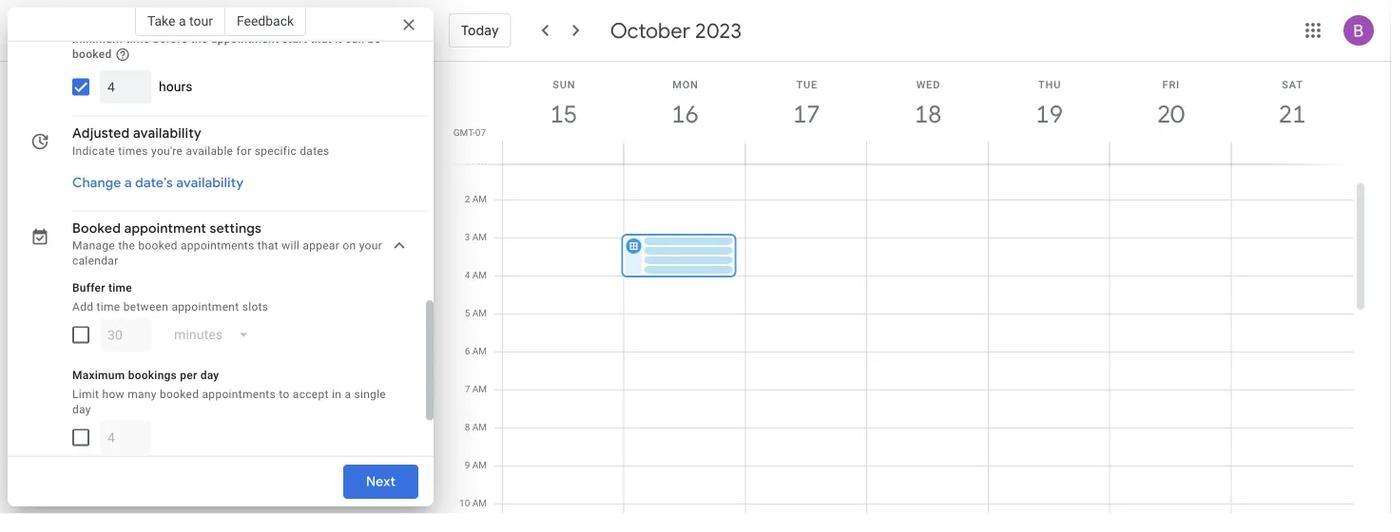 Task type: describe. For each thing, give the bounding box(es) containing it.
6
[[465, 346, 470, 357]]

maximum bookings per day limit how many booked appointments to accept in a single day
[[72, 369, 386, 417]]

4
[[465, 270, 470, 281]]

that inside booked appointment settings manage the booked appointments that will appear on your calendar
[[258, 240, 279, 253]]

available
[[186, 145, 233, 158]]

8 am
[[465, 422, 487, 433]]

thu
[[1039, 78, 1062, 90]]

to
[[279, 388, 290, 402]]

single
[[354, 388, 386, 402]]

many
[[128, 388, 157, 402]]

gmt-
[[454, 127, 475, 138]]

tue
[[797, 78, 818, 90]]

today
[[461, 22, 499, 39]]

change a date's availability button
[[65, 167, 251, 201]]

15 column header
[[502, 62, 625, 164]]

limit
[[72, 388, 99, 402]]

am for 7 am
[[473, 384, 487, 395]]

am for 6 am
[[473, 346, 487, 357]]

feedback
[[237, 13, 294, 29]]

on
[[343, 240, 356, 253]]

manage
[[72, 240, 115, 253]]

availability inside change a date's availability button
[[176, 175, 244, 192]]

thu 19
[[1035, 78, 1062, 130]]

settings
[[210, 221, 262, 238]]

time for buffer
[[108, 282, 132, 295]]

can
[[345, 33, 365, 46]]

feedback button
[[225, 6, 306, 36]]

maximum
[[72, 369, 125, 383]]

calendar
[[72, 255, 118, 268]]

am for 2 am
[[473, 194, 487, 205]]

5
[[465, 308, 470, 319]]

Buffer time number field
[[108, 319, 144, 353]]

add
[[72, 301, 93, 314]]

grid containing 15
[[441, 62, 1369, 515]]

sat 21
[[1278, 78, 1305, 130]]

slots
[[242, 301, 269, 314]]

sun 15
[[549, 78, 576, 130]]

the inside booked appointment settings manage the booked appointments that will appear on your calendar
[[118, 240, 135, 253]]

appointment inside buffer time add time between appointment slots
[[172, 301, 239, 314]]

times
[[118, 145, 148, 158]]

17
[[792, 98, 819, 130]]

wednesday, october 18 element
[[907, 92, 950, 136]]

appointment inside booked appointment settings manage the booked appointments that will appear on your calendar
[[124, 221, 206, 238]]

Maximum bookings per day number field
[[108, 422, 144, 456]]

Minimum amount of hours before the start of the appointment that it can be booked number field
[[108, 71, 144, 105]]

it
[[335, 33, 342, 46]]

that inside minimum time before the appointment start that it can be booked
[[311, 33, 332, 46]]

for
[[236, 145, 252, 158]]

per
[[180, 369, 197, 383]]

friday, october 20 element
[[1150, 92, 1193, 136]]

2023
[[696, 17, 742, 44]]

3
[[465, 232, 470, 243]]

fri
[[1163, 78, 1181, 90]]

fri 20
[[1157, 78, 1184, 130]]

20 column header
[[1110, 62, 1232, 164]]

start
[[282, 33, 308, 46]]

am for 9 am
[[473, 460, 487, 471]]

a for change
[[125, 175, 132, 192]]

booked
[[72, 221, 121, 238]]

4 am
[[465, 270, 487, 281]]

21
[[1278, 98, 1305, 130]]

take a tour button
[[135, 6, 225, 36]]

accept
[[293, 388, 329, 402]]

15
[[549, 98, 576, 130]]

tuesday, october 17 element
[[785, 92, 829, 136]]

the inside minimum time before the appointment start that it can be booked
[[191, 33, 208, 46]]

17 column header
[[745, 62, 868, 164]]

9
[[465, 460, 470, 471]]

16 column header
[[624, 62, 746, 164]]

appointment inside minimum time before the appointment start that it can be booked
[[211, 33, 279, 46]]

10 am
[[460, 498, 487, 509]]

be
[[368, 33, 381, 46]]

am for 5 am
[[473, 308, 487, 319]]

booked appointment settings manage the booked appointments that will appear on your calendar
[[72, 221, 382, 268]]

wed
[[917, 78, 941, 90]]

time for minimum
[[126, 33, 150, 46]]

next
[[366, 474, 396, 491]]

am for 3 am
[[473, 232, 487, 243]]

how
[[102, 388, 125, 402]]

bookings
[[128, 369, 177, 383]]

appear
[[303, 240, 340, 253]]

appointments inside 'maximum bookings per day limit how many booked appointments to accept in a single day'
[[202, 388, 276, 402]]

between
[[123, 301, 169, 314]]

wed 18
[[914, 78, 941, 130]]

1
[[465, 156, 470, 167]]

today button
[[449, 8, 512, 53]]



Task type: vqa. For each thing, say whether or not it's contained in the screenshot.
Next button
yes



Task type: locate. For each thing, give the bounding box(es) containing it.
your
[[359, 240, 382, 253]]

1 vertical spatial time
[[108, 282, 132, 295]]

a left tour
[[179, 13, 186, 29]]

adjusted availability indicate times you're available for specific dates
[[72, 126, 330, 158]]

tue 17
[[792, 78, 819, 130]]

0 horizontal spatial that
[[258, 240, 279, 253]]

appointments inside booked appointment settings manage the booked appointments that will appear on your calendar
[[181, 240, 254, 253]]

0 vertical spatial day
[[200, 369, 219, 383]]

1 vertical spatial a
[[125, 175, 132, 192]]

0 vertical spatial a
[[179, 13, 186, 29]]

3 am from the top
[[473, 232, 487, 243]]

0 horizontal spatial day
[[72, 404, 91, 417]]

0 horizontal spatial a
[[125, 175, 132, 192]]

0 vertical spatial appointment
[[211, 33, 279, 46]]

time inside minimum time before the appointment start that it can be booked
[[126, 33, 150, 46]]

appointments left to
[[202, 388, 276, 402]]

you're
[[151, 145, 183, 158]]

0 vertical spatial booked
[[72, 48, 112, 61]]

booked
[[72, 48, 112, 61], [138, 240, 178, 253], [160, 388, 199, 402]]

dates
[[300, 145, 330, 158]]

am right 10
[[473, 498, 487, 509]]

that left it
[[311, 33, 332, 46]]

thursday, october 19 element
[[1028, 92, 1072, 136]]

the right manage
[[118, 240, 135, 253]]

am right 4
[[473, 270, 487, 281]]

availability
[[133, 126, 202, 143], [176, 175, 244, 192]]

minimum time before the appointment start that it can be booked
[[72, 33, 381, 61]]

tour
[[189, 13, 213, 29]]

take a tour
[[147, 13, 213, 29]]

am right 2
[[473, 194, 487, 205]]

2 am
[[465, 194, 487, 205]]

sunday, october 15 element
[[542, 92, 586, 136]]

am right 1
[[473, 156, 487, 167]]

date's
[[135, 175, 173, 192]]

1 vertical spatial that
[[258, 240, 279, 253]]

booked down minimum
[[72, 48, 112, 61]]

2
[[465, 194, 470, 205]]

9 am from the top
[[473, 460, 487, 471]]

am for 10 am
[[473, 498, 487, 509]]

5 am from the top
[[473, 308, 487, 319]]

gmt-07
[[454, 127, 486, 138]]

19 column header
[[988, 62, 1111, 164]]

2 vertical spatial appointment
[[172, 301, 239, 314]]

16
[[671, 98, 698, 130]]

availability up you're
[[133, 126, 202, 143]]

a left date's on the left
[[125, 175, 132, 192]]

2 vertical spatial a
[[345, 388, 351, 402]]

am right 5
[[473, 308, 487, 319]]

time right buffer
[[108, 282, 132, 295]]

in
[[332, 388, 342, 402]]

am right 6
[[473, 346, 487, 357]]

day
[[200, 369, 219, 383], [72, 404, 91, 417]]

sun
[[553, 78, 576, 90]]

day right per
[[200, 369, 219, 383]]

appointment down feedback
[[211, 33, 279, 46]]

mon
[[673, 78, 699, 90]]

0 vertical spatial time
[[126, 33, 150, 46]]

booked inside booked appointment settings manage the booked appointments that will appear on your calendar
[[138, 240, 178, 253]]

time
[[126, 33, 150, 46], [108, 282, 132, 295], [97, 301, 120, 314]]

20
[[1157, 98, 1184, 130]]

1 am from the top
[[473, 156, 487, 167]]

0 vertical spatial that
[[311, 33, 332, 46]]

mon 16
[[671, 78, 699, 130]]

availability down available at left
[[176, 175, 244, 192]]

appointment left slots
[[172, 301, 239, 314]]

specific
[[255, 145, 297, 158]]

8 am from the top
[[473, 422, 487, 433]]

am right 8
[[473, 422, 487, 433]]

the down tour
[[191, 33, 208, 46]]

change
[[72, 175, 121, 192]]

booked down per
[[160, 388, 199, 402]]

5 am
[[465, 308, 487, 319]]

sat
[[1283, 78, 1304, 90]]

that left the will
[[258, 240, 279, 253]]

saturday, october 21 element
[[1271, 92, 1315, 136]]

a for take
[[179, 13, 186, 29]]

0 horizontal spatial the
[[118, 240, 135, 253]]

1 vertical spatial day
[[72, 404, 91, 417]]

18
[[914, 98, 941, 130]]

appointments down settings
[[181, 240, 254, 253]]

6 am
[[465, 346, 487, 357]]

day down limit
[[72, 404, 91, 417]]

1 am
[[465, 156, 487, 167]]

10 am from the top
[[473, 498, 487, 509]]

2 vertical spatial booked
[[160, 388, 199, 402]]

appointment
[[211, 33, 279, 46], [124, 221, 206, 238], [172, 301, 239, 314]]

1 vertical spatial appointments
[[202, 388, 276, 402]]

october 2023
[[611, 17, 742, 44]]

21 column header
[[1231, 62, 1354, 164]]

0 vertical spatial availability
[[133, 126, 202, 143]]

2 vertical spatial time
[[97, 301, 120, 314]]

indicate
[[72, 145, 115, 158]]

9 am
[[465, 460, 487, 471]]

1 vertical spatial the
[[118, 240, 135, 253]]

buffer time add time between appointment slots
[[72, 282, 269, 314]]

availability inside adjusted availability indicate times you're available for specific dates
[[133, 126, 202, 143]]

booked up buffer time add time between appointment slots
[[138, 240, 178, 253]]

appointments
[[181, 240, 254, 253], [202, 388, 276, 402]]

am for 8 am
[[473, 422, 487, 433]]

appointment down change a date's availability button
[[124, 221, 206, 238]]

am right 3
[[473, 232, 487, 243]]

1 horizontal spatial a
[[179, 13, 186, 29]]

2 am from the top
[[473, 194, 487, 205]]

1 horizontal spatial the
[[191, 33, 208, 46]]

8
[[465, 422, 470, 433]]

4 am from the top
[[473, 270, 487, 281]]

am for 1 am
[[473, 156, 487, 167]]

minimum
[[72, 33, 123, 46]]

booked inside 'maximum bookings per day limit how many booked appointments to accept in a single day'
[[160, 388, 199, 402]]

6 am from the top
[[473, 346, 487, 357]]

3 am
[[465, 232, 487, 243]]

monday, october 16 element
[[664, 92, 707, 136]]

change a date's availability
[[72, 175, 244, 192]]

1 vertical spatial availability
[[176, 175, 244, 192]]

will
[[282, 240, 300, 253]]

time down take
[[126, 33, 150, 46]]

time right add
[[97, 301, 120, 314]]

am right 7
[[473, 384, 487, 395]]

the
[[191, 33, 208, 46], [118, 240, 135, 253]]

am right 9
[[473, 460, 487, 471]]

booked inside minimum time before the appointment start that it can be booked
[[72, 48, 112, 61]]

7 am from the top
[[473, 384, 487, 395]]

1 vertical spatial appointment
[[124, 221, 206, 238]]

07
[[475, 127, 486, 138]]

7
[[465, 384, 470, 395]]

1 horizontal spatial day
[[200, 369, 219, 383]]

1 horizontal spatial that
[[311, 33, 332, 46]]

a right in
[[345, 388, 351, 402]]

10
[[460, 498, 470, 509]]

1 vertical spatial booked
[[138, 240, 178, 253]]

take
[[147, 13, 176, 29]]

grid
[[441, 62, 1369, 515]]

am for 4 am
[[473, 270, 487, 281]]

19
[[1035, 98, 1062, 130]]

adjusted
[[72, 126, 130, 143]]

october
[[611, 17, 691, 44]]

a inside 'maximum bookings per day limit how many booked appointments to accept in a single day'
[[345, 388, 351, 402]]

18 column header
[[867, 62, 989, 164]]

2 horizontal spatial a
[[345, 388, 351, 402]]

next button
[[343, 460, 419, 505]]

that
[[311, 33, 332, 46], [258, 240, 279, 253]]

am
[[473, 156, 487, 167], [473, 194, 487, 205], [473, 232, 487, 243], [473, 270, 487, 281], [473, 308, 487, 319], [473, 346, 487, 357], [473, 384, 487, 395], [473, 422, 487, 433], [473, 460, 487, 471], [473, 498, 487, 509]]

0 vertical spatial appointments
[[181, 240, 254, 253]]

before
[[153, 33, 188, 46]]

buffer
[[72, 282, 105, 295]]

hours
[[159, 80, 193, 95]]

0 vertical spatial the
[[191, 33, 208, 46]]

a
[[179, 13, 186, 29], [125, 175, 132, 192], [345, 388, 351, 402]]

7 am
[[465, 384, 487, 395]]



